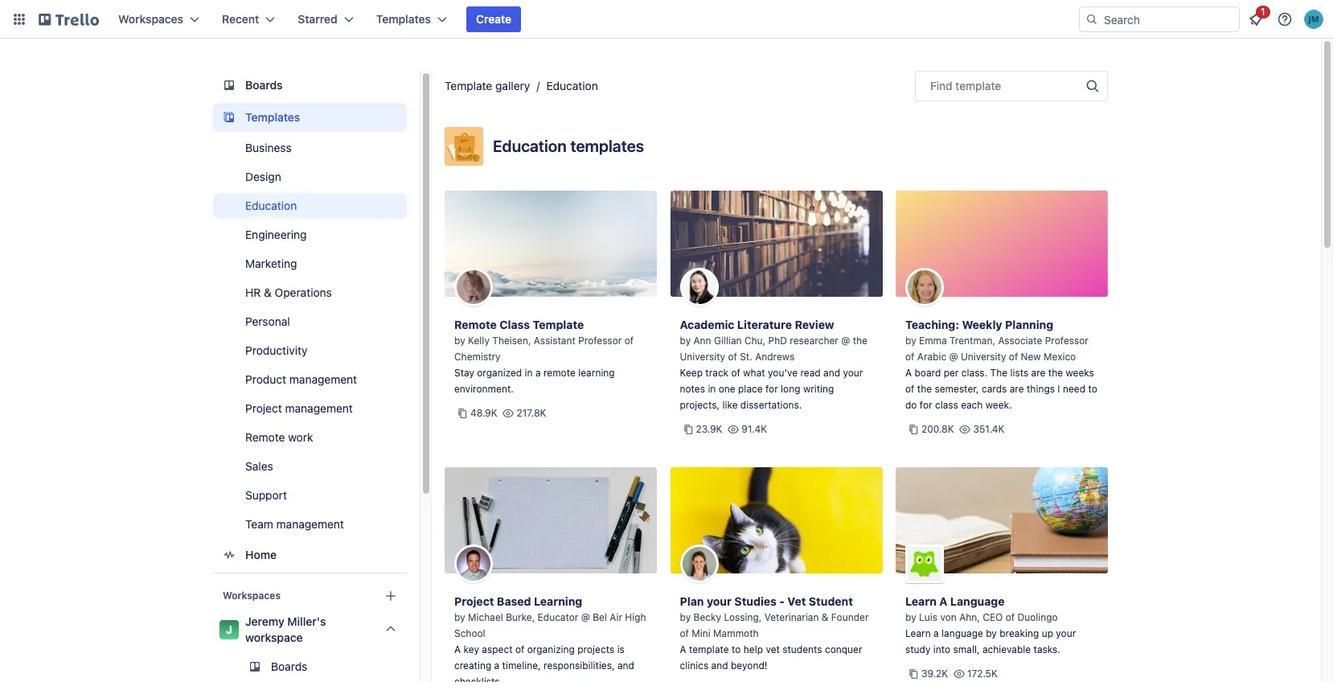 Task type: vqa. For each thing, say whether or not it's contained in the screenshot.
the right 'the'
yes



Task type: locate. For each thing, give the bounding box(es) containing it.
1 university from the left
[[680, 351, 726, 363]]

1 horizontal spatial and
[[712, 660, 728, 672]]

trentman,
[[950, 335, 996, 347]]

track
[[706, 367, 729, 379]]

0 vertical spatial a
[[536, 367, 541, 379]]

1 horizontal spatial to
[[1089, 383, 1098, 395]]

michael burke, educator @ bel air high school image
[[455, 545, 493, 583]]

responsibilities,
[[544, 660, 615, 672]]

1 horizontal spatial in
[[708, 383, 716, 395]]

for up dissertations.
[[766, 383, 778, 395]]

0 vertical spatial learn
[[906, 594, 937, 608]]

a left board
[[906, 367, 912, 379]]

stay
[[455, 367, 475, 379]]

by left ann
[[680, 335, 691, 347]]

education link right gallery
[[547, 79, 598, 93]]

200.8k
[[922, 423, 955, 435]]

@ up per
[[950, 351, 959, 363]]

marketing link
[[213, 251, 407, 277]]

by inside academic literature review by ann gillian chu, phd researcher @ the university of st. andrews keep track of what you've read and your notes in one place for long writing projects, like dissertations.
[[680, 335, 691, 347]]

& right "hr"
[[264, 286, 272, 299]]

boards right board icon
[[245, 78, 283, 92]]

writing
[[804, 383, 834, 395]]

a up into
[[934, 627, 939, 640]]

jeremy miller (jeremymiller198) image
[[1305, 10, 1324, 29]]

remote
[[455, 318, 497, 331], [245, 430, 285, 444]]

jeremy
[[245, 615, 285, 628]]

project up michael at left
[[455, 594, 494, 608]]

to inside the teaching: weekly planning by emma trentman, associate professor of arabic @ university of new mexico a board per class. the lists are the weeks of the semester, cards are things i need to do for class each week.
[[1089, 383, 1098, 395]]

1 horizontal spatial project
[[455, 594, 494, 608]]

personal link
[[213, 309, 407, 335]]

remote up sales
[[245, 430, 285, 444]]

by left luis
[[906, 611, 917, 623]]

university inside the teaching: weekly planning by emma trentman, associate professor of arabic @ university of new mexico a board per class. the lists are the weeks of the semester, cards are things i need to do for class each week.
[[961, 351, 1007, 363]]

by down ceo
[[986, 627, 997, 640]]

1 vertical spatial template
[[533, 318, 584, 331]]

in
[[525, 367, 533, 379], [708, 383, 716, 395]]

project
[[245, 401, 282, 415], [455, 594, 494, 608]]

2 learn from the top
[[906, 627, 931, 640]]

template up assistant on the left
[[533, 318, 584, 331]]

in inside academic literature review by ann gillian chu, phd researcher @ the university of st. andrews keep track of what you've read and your notes in one place for long writing projects, like dissertations.
[[708, 383, 716, 395]]

a
[[536, 367, 541, 379], [934, 627, 939, 640], [494, 660, 500, 672]]

& inside 'plan your studies - vet student by becky lossing, veterinarian & founder of mini mammoth a template to help vet students conquer clinics and beyond!'
[[822, 611, 829, 623]]

and up writing
[[824, 367, 841, 379]]

1 horizontal spatial templates
[[376, 12, 431, 26]]

business link
[[213, 135, 407, 161]]

2 horizontal spatial your
[[1056, 627, 1077, 640]]

becky lossing, veterinarian & founder of mini mammoth image
[[680, 545, 719, 583]]

professor up "learning"
[[579, 335, 622, 347]]

2 vertical spatial @
[[581, 611, 590, 623]]

and for project based learning
[[618, 660, 635, 672]]

boards link up templates link
[[213, 71, 407, 100]]

1 horizontal spatial @
[[842, 335, 851, 347]]

of left the 'st.'
[[728, 351, 738, 363]]

organizing
[[528, 644, 575, 656]]

support
[[245, 488, 287, 502]]

boards link down jeremy miller's workspace
[[213, 654, 407, 680]]

assistant
[[534, 335, 576, 347]]

your up becky
[[707, 594, 732, 608]]

0 vertical spatial workspaces
[[118, 12, 183, 26]]

of inside remote class template by kelly theisen, assistant professor of chemistry stay organized in a remote learning environment.
[[625, 335, 634, 347]]

learn a language by luis von ahn, ceo of duolingo learn a language by breaking up your study into small, achievable tasks.
[[906, 594, 1077, 656]]

and for plan your studies - vet student
[[712, 660, 728, 672]]

and down is
[[618, 660, 635, 672]]

your right read
[[843, 367, 863, 379]]

emma
[[919, 335, 947, 347]]

of left mini
[[680, 627, 689, 640]]

1 horizontal spatial a
[[536, 367, 541, 379]]

0 vertical spatial to
[[1089, 383, 1098, 395]]

workspaces
[[118, 12, 183, 26], [223, 590, 281, 602]]

boards down workspace
[[271, 660, 308, 673]]

Search field
[[1099, 7, 1240, 31]]

things
[[1027, 383, 1055, 395]]

template
[[956, 79, 1002, 93], [689, 644, 729, 656]]

2 professor from the left
[[1046, 335, 1089, 347]]

ahn,
[[960, 611, 981, 623]]

professor for template
[[579, 335, 622, 347]]

of
[[625, 335, 634, 347], [728, 351, 738, 363], [906, 351, 915, 363], [1009, 351, 1019, 363], [732, 367, 741, 379], [906, 383, 915, 395], [1006, 611, 1015, 623], [680, 627, 689, 640], [516, 644, 525, 656]]

@
[[842, 335, 851, 347], [950, 351, 959, 363], [581, 611, 590, 623]]

emma trentman, associate professor of arabic @ university of new mexico image
[[906, 268, 944, 306]]

template gallery link
[[445, 79, 530, 93]]

management for project management
[[285, 401, 353, 415]]

1 horizontal spatial template
[[533, 318, 584, 331]]

template
[[445, 79, 493, 93], [533, 318, 584, 331]]

university down ann
[[680, 351, 726, 363]]

a up von
[[940, 594, 948, 608]]

find
[[931, 79, 953, 93]]

0 horizontal spatial a
[[494, 660, 500, 672]]

& down student
[[822, 611, 829, 623]]

learning
[[579, 367, 615, 379]]

st.
[[740, 351, 753, 363]]

0 horizontal spatial university
[[680, 351, 726, 363]]

is
[[618, 644, 625, 656]]

product management
[[245, 372, 357, 386]]

education up engineering
[[245, 199, 297, 212]]

2 vertical spatial a
[[494, 660, 500, 672]]

by down plan
[[680, 611, 691, 623]]

a
[[906, 367, 912, 379], [940, 594, 948, 608], [455, 644, 461, 656], [680, 644, 687, 656]]

1 vertical spatial education link
[[213, 193, 407, 219]]

0 horizontal spatial and
[[618, 660, 635, 672]]

a inside remote class template by kelly theisen, assistant professor of chemistry stay organized in a remote learning environment.
[[536, 367, 541, 379]]

conquer
[[825, 644, 863, 656]]

2 horizontal spatial the
[[1049, 367, 1064, 379]]

0 horizontal spatial in
[[525, 367, 533, 379]]

theisen,
[[493, 335, 531, 347]]

0 horizontal spatial education link
[[213, 193, 407, 219]]

templates up the business
[[245, 110, 300, 124]]

remote work
[[245, 430, 313, 444]]

@ right researcher
[[842, 335, 851, 347]]

&
[[264, 286, 272, 299], [822, 611, 829, 623]]

0 horizontal spatial project
[[245, 401, 282, 415]]

of left ann
[[625, 335, 634, 347]]

are up things
[[1032, 367, 1046, 379]]

1 horizontal spatial education link
[[547, 79, 598, 93]]

template inside remote class template by kelly theisen, assistant professor of chemistry stay organized in a remote learning environment.
[[533, 318, 584, 331]]

0 vertical spatial your
[[843, 367, 863, 379]]

of up do
[[906, 383, 915, 395]]

starred
[[298, 12, 338, 26]]

1 vertical spatial template
[[689, 644, 729, 656]]

university
[[680, 351, 726, 363], [961, 351, 1007, 363]]

0 vertical spatial management
[[289, 372, 357, 386]]

1 horizontal spatial your
[[843, 367, 863, 379]]

0 vertical spatial boards link
[[213, 71, 407, 100]]

1 vertical spatial your
[[707, 594, 732, 608]]

and
[[824, 367, 841, 379], [618, 660, 635, 672], [712, 660, 728, 672]]

board image
[[220, 76, 239, 95]]

1 horizontal spatial remote
[[455, 318, 497, 331]]

management down "support" link
[[276, 517, 344, 531]]

keep
[[680, 367, 703, 379]]

by inside remote class template by kelly theisen, assistant professor of chemistry stay organized in a remote learning environment.
[[455, 335, 465, 347]]

1 vertical spatial management
[[285, 401, 353, 415]]

1 vertical spatial @
[[950, 351, 959, 363]]

learn up luis
[[906, 594, 937, 608]]

a inside project based learning by michael burke, educator @ bel air high school a key aspect of organizing projects is creating a timeline, responsibilities, and checklists.
[[455, 644, 461, 656]]

1 vertical spatial boards
[[271, 660, 308, 673]]

do
[[906, 399, 917, 411]]

2 horizontal spatial and
[[824, 367, 841, 379]]

1 vertical spatial the
[[1049, 367, 1064, 379]]

for right do
[[920, 399, 933, 411]]

week.
[[986, 399, 1012, 411]]

0 horizontal spatial your
[[707, 594, 732, 608]]

class
[[500, 318, 530, 331]]

your right "up"
[[1056, 627, 1077, 640]]

sales link
[[213, 454, 407, 479]]

a inside 'plan your studies - vet student by becky lossing, veterinarian & founder of mini mammoth a template to help vet students conquer clinics and beyond!'
[[680, 644, 687, 656]]

bel
[[593, 611, 607, 623]]

1 horizontal spatial template
[[956, 79, 1002, 93]]

design
[[245, 170, 281, 183]]

217.8k
[[517, 407, 547, 419]]

the
[[991, 367, 1008, 379]]

the down board
[[918, 383, 932, 395]]

0 vertical spatial template
[[445, 79, 493, 93]]

by for learn
[[906, 611, 917, 623]]

by
[[455, 335, 465, 347], [680, 335, 691, 347], [906, 335, 917, 347], [455, 611, 465, 623], [680, 611, 691, 623], [906, 611, 917, 623], [986, 627, 997, 640]]

create a workspace image
[[381, 586, 401, 606]]

1 horizontal spatial professor
[[1046, 335, 1089, 347]]

by left kelly
[[455, 335, 465, 347]]

1 horizontal spatial university
[[961, 351, 1007, 363]]

in right organized
[[525, 367, 533, 379]]

project for project based learning by michael burke, educator @ bel air high school a key aspect of organizing projects is creating a timeline, responsibilities, and checklists.
[[455, 594, 494, 608]]

to inside 'plan your studies - vet student by becky lossing, veterinarian & founder of mini mammoth a template to help vet students conquer clinics and beyond!'
[[732, 644, 741, 656]]

what
[[744, 367, 766, 379]]

by inside project based learning by michael burke, educator @ bel air high school a key aspect of organizing projects is creating a timeline, responsibilities, and checklists.
[[455, 611, 465, 623]]

to right need
[[1089, 383, 1098, 395]]

checklists.
[[455, 676, 503, 682]]

open information menu image
[[1277, 11, 1294, 27]]

vet
[[788, 594, 806, 608]]

recent
[[222, 12, 259, 26]]

remote inside remote class template by kelly theisen, assistant professor of chemistry stay organized in a remote learning environment.
[[455, 318, 497, 331]]

home
[[245, 548, 277, 561]]

kelly theisen, assistant professor of chemistry image
[[455, 268, 493, 306]]

@ inside the teaching: weekly planning by emma trentman, associate professor of arabic @ university of new mexico a board per class. the lists are the weeks of the semester, cards are things i need to do for class each week.
[[950, 351, 959, 363]]

0 vertical spatial templates
[[376, 12, 431, 26]]

teaching: weekly planning by emma trentman, associate professor of arabic @ university of new mexico a board per class. the lists are the weeks of the semester, cards are things i need to do for class each week.
[[906, 318, 1098, 411]]

by for remote
[[455, 335, 465, 347]]

1 vertical spatial workspaces
[[223, 590, 281, 602]]

a left remote
[[536, 367, 541, 379]]

professor for planning
[[1046, 335, 1089, 347]]

0 vertical spatial remote
[[455, 318, 497, 331]]

studies
[[735, 594, 777, 608]]

a inside learn a language by luis von ahn, ceo of duolingo learn a language by breaking up your study into small, achievable tasks.
[[934, 627, 939, 640]]

0 horizontal spatial &
[[264, 286, 272, 299]]

2 horizontal spatial @
[[950, 351, 959, 363]]

the right researcher
[[853, 335, 868, 347]]

1 vertical spatial a
[[934, 627, 939, 640]]

project down product
[[245, 401, 282, 415]]

1 vertical spatial remote
[[245, 430, 285, 444]]

1 vertical spatial &
[[822, 611, 829, 623]]

and right clinics
[[712, 660, 728, 672]]

management
[[289, 372, 357, 386], [285, 401, 353, 415], [276, 517, 344, 531]]

template left gallery
[[445, 79, 493, 93]]

2 vertical spatial management
[[276, 517, 344, 531]]

education down gallery
[[493, 137, 567, 155]]

by inside the teaching: weekly planning by emma trentman, associate professor of arabic @ university of new mexico a board per class. the lists are the weeks of the semester, cards are things i need to do for class each week.
[[906, 335, 917, 347]]

0 horizontal spatial template
[[445, 79, 493, 93]]

the
[[853, 335, 868, 347], [1049, 367, 1064, 379], [918, 383, 932, 395]]

professor inside the teaching: weekly planning by emma trentman, associate professor of arabic @ university of new mexico a board per class. the lists are the weeks of the semester, cards are things i need to do for class each week.
[[1046, 335, 1089, 347]]

1 horizontal spatial workspaces
[[223, 590, 281, 602]]

of right ceo
[[1006, 611, 1015, 623]]

2 vertical spatial your
[[1056, 627, 1077, 640]]

0 horizontal spatial the
[[853, 335, 868, 347]]

1 vertical spatial for
[[920, 399, 933, 411]]

2 university from the left
[[961, 351, 1007, 363]]

your inside 'plan your studies - vet student by becky lossing, veterinarian & founder of mini mammoth a template to help vet students conquer clinics and beyond!'
[[707, 594, 732, 608]]

by left emma
[[906, 335, 917, 347]]

2 horizontal spatial a
[[934, 627, 939, 640]]

learn up study
[[906, 627, 931, 640]]

remote up kelly
[[455, 318, 497, 331]]

and inside project based learning by michael burke, educator @ bel air high school a key aspect of organizing projects is creating a timeline, responsibilities, and checklists.
[[618, 660, 635, 672]]

to down mammoth on the right
[[732, 644, 741, 656]]

1 professor from the left
[[579, 335, 622, 347]]

1 horizontal spatial for
[[920, 399, 933, 411]]

to
[[1089, 383, 1098, 395], [732, 644, 741, 656]]

education right gallery
[[547, 79, 598, 93]]

management down productivity link
[[289, 372, 357, 386]]

in left one
[[708, 383, 716, 395]]

team management link
[[213, 512, 407, 537]]

1 horizontal spatial are
[[1032, 367, 1046, 379]]

0 vertical spatial boards
[[245, 78, 283, 92]]

1 vertical spatial in
[[708, 383, 716, 395]]

education link down 'design' link
[[213, 193, 407, 219]]

mammoth
[[714, 627, 759, 640]]

productivity link
[[213, 338, 407, 364]]

by up school
[[455, 611, 465, 623]]

1 horizontal spatial &
[[822, 611, 829, 623]]

education link
[[547, 79, 598, 93], [213, 193, 407, 219]]

2 boards link from the top
[[213, 654, 407, 680]]

@ left bel at the bottom left of the page
[[581, 611, 590, 623]]

productivity
[[245, 343, 308, 357]]

project inside project based learning by michael burke, educator @ bel air high school a key aspect of organizing projects is creating a timeline, responsibilities, and checklists.
[[455, 594, 494, 608]]

1 vertical spatial are
[[1010, 383, 1025, 395]]

1 notification image
[[1247, 10, 1266, 29]]

a left key
[[455, 644, 461, 656]]

1 vertical spatial project
[[455, 594, 494, 608]]

key
[[464, 644, 479, 656]]

0 vertical spatial @
[[842, 335, 851, 347]]

of left arabic
[[906, 351, 915, 363]]

1 vertical spatial to
[[732, 644, 741, 656]]

university inside academic literature review by ann gillian chu, phd researcher @ the university of st. andrews keep track of what you've read and your notes in one place for long writing projects, like dissertations.
[[680, 351, 726, 363]]

0 horizontal spatial professor
[[579, 335, 622, 347]]

study
[[906, 644, 931, 656]]

0 vertical spatial template
[[956, 79, 1002, 93]]

professor up "mexico"
[[1046, 335, 1089, 347]]

remote inside 'link'
[[245, 430, 285, 444]]

and inside 'plan your studies - vet student by becky lossing, veterinarian & founder of mini mammoth a template to help vet students conquer clinics and beyond!'
[[712, 660, 728, 672]]

von
[[941, 611, 957, 623]]

clinics
[[680, 660, 709, 672]]

a up clinics
[[680, 644, 687, 656]]

management down "product management" link
[[285, 401, 353, 415]]

0 vertical spatial project
[[245, 401, 282, 415]]

0 vertical spatial for
[[766, 383, 778, 395]]

0 vertical spatial in
[[525, 367, 533, 379]]

0 horizontal spatial templates
[[245, 110, 300, 124]]

0 horizontal spatial to
[[732, 644, 741, 656]]

172.5k
[[968, 668, 998, 680]]

1 vertical spatial learn
[[906, 627, 931, 640]]

template inside field
[[956, 79, 1002, 93]]

templates right starred "popup button"
[[376, 12, 431, 26]]

the up i
[[1049, 367, 1064, 379]]

are down lists
[[1010, 383, 1025, 395]]

1 horizontal spatial the
[[918, 383, 932, 395]]

remote
[[544, 367, 576, 379]]

1 vertical spatial boards link
[[213, 654, 407, 680]]

university up class.
[[961, 351, 1007, 363]]

of up timeline,
[[516, 644, 525, 656]]

management for product management
[[289, 372, 357, 386]]

template down mini
[[689, 644, 729, 656]]

boards
[[245, 78, 283, 92], [271, 660, 308, 673]]

engineering
[[245, 228, 307, 241]]

professor inside remote class template by kelly theisen, assistant professor of chemistry stay organized in a remote learning environment.
[[579, 335, 622, 347]]

remote for remote work
[[245, 430, 285, 444]]

0 horizontal spatial @
[[581, 611, 590, 623]]

a down aspect at the left bottom
[[494, 660, 500, 672]]

0 horizontal spatial remote
[[245, 430, 285, 444]]

university for academic
[[680, 351, 726, 363]]

cards
[[982, 383, 1007, 395]]

template right find
[[956, 79, 1002, 93]]

0 horizontal spatial workspaces
[[118, 12, 183, 26]]

0 horizontal spatial template
[[689, 644, 729, 656]]

your inside learn a language by luis von ahn, ceo of duolingo learn a language by breaking up your study into small, achievable tasks.
[[1056, 627, 1077, 640]]

0 vertical spatial the
[[853, 335, 868, 347]]

0 horizontal spatial for
[[766, 383, 778, 395]]



Task type: describe. For each thing, give the bounding box(es) containing it.
teaching:
[[906, 318, 960, 331]]

team
[[245, 517, 273, 531]]

new
[[1021, 351, 1041, 363]]

48.9k
[[471, 407, 498, 419]]

template board image
[[220, 108, 239, 127]]

luis von ahn, ceo of duolingo image
[[906, 545, 944, 583]]

each
[[961, 399, 983, 411]]

back to home image
[[39, 6, 99, 32]]

starred button
[[288, 6, 363, 32]]

1 learn from the top
[[906, 594, 937, 608]]

gallery
[[496, 79, 530, 93]]

of inside project based learning by michael burke, educator @ bel air high school a key aspect of organizing projects is creating a timeline, responsibilities, and checklists.
[[516, 644, 525, 656]]

0 vertical spatial &
[[264, 286, 272, 299]]

0 horizontal spatial are
[[1010, 383, 1025, 395]]

primary element
[[0, 0, 1334, 39]]

23.9k
[[696, 423, 723, 435]]

sales
[[245, 459, 273, 473]]

jeremy miller's workspace
[[245, 615, 326, 644]]

one
[[719, 383, 736, 395]]

university for teaching:
[[961, 351, 1007, 363]]

semester,
[[935, 383, 980, 395]]

boards for second boards link from the bottom of the page
[[245, 78, 283, 92]]

for inside academic literature review by ann gillian chu, phd researcher @ the university of st. andrews keep track of what you've read and your notes in one place for long writing projects, like dissertations.
[[766, 383, 778, 395]]

templates
[[571, 137, 644, 155]]

Find template field
[[915, 71, 1109, 101]]

remote class template by kelly theisen, assistant professor of chemistry stay organized in a remote learning environment.
[[455, 318, 634, 395]]

for inside the teaching: weekly planning by emma trentman, associate professor of arabic @ university of new mexico a board per class. the lists are the weeks of the semester, cards are things i need to do for class each week.
[[920, 399, 933, 411]]

planning
[[1006, 318, 1054, 331]]

tasks.
[[1034, 644, 1061, 656]]

associate
[[999, 335, 1043, 347]]

home link
[[213, 541, 407, 570]]

a inside learn a language by luis von ahn, ceo of duolingo learn a language by breaking up your study into small, achievable tasks.
[[940, 594, 948, 608]]

phd
[[769, 335, 788, 347]]

school
[[455, 627, 486, 640]]

educator
[[538, 611, 579, 623]]

projects,
[[680, 399, 720, 411]]

up
[[1042, 627, 1054, 640]]

notes
[[680, 383, 705, 395]]

product management link
[[213, 367, 407, 393]]

workspaces button
[[109, 6, 209, 32]]

class
[[936, 399, 959, 411]]

education templates
[[493, 137, 644, 155]]

achievable
[[983, 644, 1031, 656]]

operations
[[275, 286, 332, 299]]

becky
[[694, 611, 722, 623]]

you've
[[768, 367, 798, 379]]

templates button
[[367, 6, 457, 32]]

2 vertical spatial the
[[918, 383, 932, 395]]

michael
[[468, 611, 503, 623]]

small,
[[954, 644, 980, 656]]

mexico
[[1044, 351, 1076, 363]]

creating
[[455, 660, 492, 672]]

arabic
[[918, 351, 947, 363]]

miller's
[[288, 615, 326, 628]]

0 vertical spatial education link
[[547, 79, 598, 93]]

1 boards link from the top
[[213, 71, 407, 100]]

boards for 2nd boards link from the top of the page
[[271, 660, 308, 673]]

personal
[[245, 315, 290, 328]]

template inside 'plan your studies - vet student by becky lossing, veterinarian & founder of mini mammoth a template to help vet students conquer clinics and beyond!'
[[689, 644, 729, 656]]

project based learning by michael burke, educator @ bel air high school a key aspect of organizing projects is creating a timeline, responsibilities, and checklists.
[[455, 594, 646, 682]]

work
[[288, 430, 313, 444]]

place
[[738, 383, 763, 395]]

veterinarian
[[765, 611, 819, 623]]

2 vertical spatial education
[[245, 199, 297, 212]]

management for team management
[[276, 517, 344, 531]]

of inside 'plan your studies - vet student by becky lossing, veterinarian & founder of mini mammoth a template to help vet students conquer clinics and beyond!'
[[680, 627, 689, 640]]

air
[[610, 611, 623, 623]]

ceo
[[983, 611, 1003, 623]]

language
[[951, 594, 1005, 608]]

students
[[783, 644, 823, 656]]

1 vertical spatial templates
[[245, 110, 300, 124]]

marketing
[[245, 257, 297, 270]]

create
[[476, 12, 512, 26]]

burke,
[[506, 611, 535, 623]]

1 vertical spatial education
[[493, 137, 567, 155]]

by inside 'plan your studies - vet student by becky lossing, veterinarian & founder of mini mammoth a template to help vet students conquer clinics and beyond!'
[[680, 611, 691, 623]]

by for project
[[455, 611, 465, 623]]

0 vertical spatial are
[[1032, 367, 1046, 379]]

chu,
[[745, 335, 766, 347]]

researcher
[[790, 335, 839, 347]]

39.2k
[[922, 668, 949, 680]]

of up lists
[[1009, 351, 1019, 363]]

@ inside project based learning by michael burke, educator @ bel air high school a key aspect of organizing projects is creating a timeline, responsibilities, and checklists.
[[581, 611, 590, 623]]

project management
[[245, 401, 353, 415]]

chemistry
[[455, 351, 501, 363]]

of left what
[[732, 367, 741, 379]]

a inside project based learning by michael burke, educator @ bel air high school a key aspect of organizing projects is creating a timeline, responsibilities, and checklists.
[[494, 660, 500, 672]]

ann
[[694, 335, 712, 347]]

aspect
[[482, 644, 513, 656]]

in inside remote class template by kelly theisen, assistant professor of chemistry stay organized in a remote learning environment.
[[525, 367, 533, 379]]

workspaces inside dropdown button
[[118, 12, 183, 26]]

education icon image
[[445, 127, 483, 166]]

j
[[226, 623, 233, 636]]

the inside academic literature review by ann gillian chu, phd researcher @ the university of st. andrews keep track of what you've read and your notes in one place for long writing projects, like dissertations.
[[853, 335, 868, 347]]

search image
[[1086, 13, 1099, 26]]

plan
[[680, 594, 704, 608]]

and inside academic literature review by ann gillian chu, phd researcher @ the university of st. andrews keep track of what you've read and your notes in one place for long writing projects, like dissertations.
[[824, 367, 841, 379]]

by for teaching:
[[906, 335, 917, 347]]

project for project management
[[245, 401, 282, 415]]

home image
[[220, 545, 239, 565]]

academic
[[680, 318, 735, 331]]

weeks
[[1066, 367, 1095, 379]]

by for academic
[[680, 335, 691, 347]]

read
[[801, 367, 821, 379]]

hr & operations link
[[213, 280, 407, 306]]

templates inside popup button
[[376, 12, 431, 26]]

@ inside academic literature review by ann gillian chu, phd researcher @ the university of st. andrews keep track of what you've read and your notes in one place for long writing projects, like dissertations.
[[842, 335, 851, 347]]

student
[[809, 594, 853, 608]]

ann gillian chu, phd researcher @ the university of st. andrews image
[[680, 268, 719, 306]]

your inside academic literature review by ann gillian chu, phd researcher @ the university of st. andrews keep track of what you've read and your notes in one place for long writing projects, like dissertations.
[[843, 367, 863, 379]]

need
[[1063, 383, 1086, 395]]

beyond!
[[731, 660, 768, 672]]

templates link
[[213, 103, 407, 132]]

project management link
[[213, 396, 407, 422]]

duolingo
[[1018, 611, 1058, 623]]

of inside learn a language by luis von ahn, ceo of duolingo learn a language by breaking up your study into small, achievable tasks.
[[1006, 611, 1015, 623]]

learning
[[534, 594, 583, 608]]

-
[[780, 594, 785, 608]]

long
[[781, 383, 801, 395]]

a inside the teaching: weekly planning by emma trentman, associate professor of arabic @ university of new mexico a board per class. the lists are the weeks of the semester, cards are things i need to do for class each week.
[[906, 367, 912, 379]]

remote for remote class template by kelly theisen, assistant professor of chemistry stay organized in a remote learning environment.
[[455, 318, 497, 331]]

0 vertical spatial education
[[547, 79, 598, 93]]

founder
[[832, 611, 869, 623]]

mini
[[692, 627, 711, 640]]

business
[[245, 141, 292, 154]]



